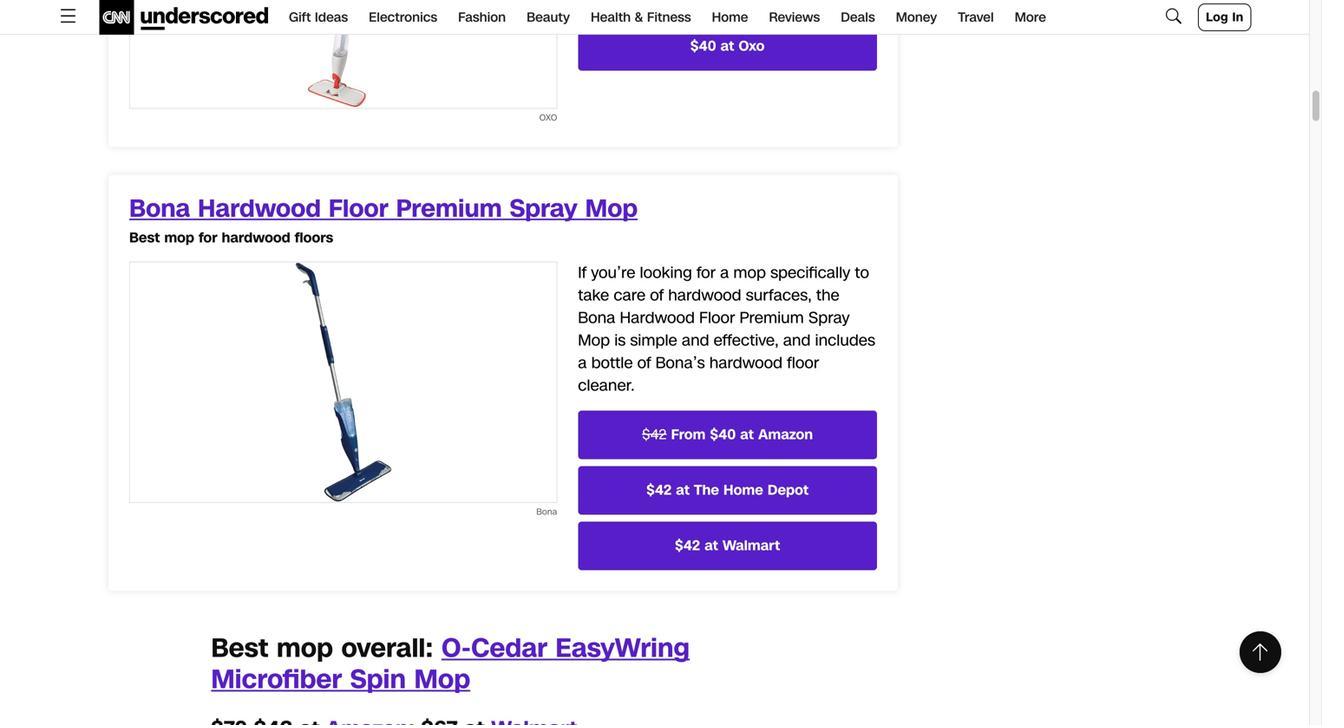 Task type: locate. For each thing, give the bounding box(es) containing it.
simple
[[630, 330, 678, 352]]

of
[[650, 285, 664, 306], [638, 352, 651, 374]]

&
[[635, 8, 643, 26]]

and up bona's
[[682, 330, 710, 352]]

$40 at oxo link
[[578, 22, 878, 71]]

electronics
[[369, 8, 438, 26]]

1 horizontal spatial for
[[697, 262, 716, 284]]

floor up floors
[[329, 192, 389, 226]]

at left amazon
[[741, 425, 754, 445]]

mop left is
[[578, 330, 610, 352]]

take
[[578, 285, 610, 306]]

2 vertical spatial $42
[[675, 536, 701, 556]]

$42 inside $42 at walmart link
[[675, 536, 701, 556]]

0 vertical spatial $40
[[691, 36, 717, 56]]

money link
[[896, 0, 938, 35]]

bona's
[[656, 352, 705, 374]]

and
[[682, 330, 710, 352], [783, 330, 811, 352]]

premium
[[396, 192, 502, 226], [740, 307, 804, 329]]

underscored image
[[99, 0, 268, 35]]

1 horizontal spatial premium
[[740, 307, 804, 329]]

at inside $42 at the home depot link
[[676, 481, 690, 500]]

mop
[[586, 192, 638, 226], [578, 330, 610, 352], [414, 662, 471, 698]]

$40 down home link
[[691, 36, 717, 56]]

at left the
[[676, 481, 690, 500]]

at
[[721, 36, 735, 56], [741, 425, 754, 445], [676, 481, 690, 500], [705, 536, 718, 556]]

at for walmart
[[705, 536, 718, 556]]

mop inside bona hardwood floor premium spray mop best mop for hardwood floors
[[164, 228, 194, 248]]

1 vertical spatial a
[[578, 352, 587, 374]]

best
[[129, 228, 160, 248], [211, 631, 268, 667]]

0 vertical spatial hardwood
[[198, 192, 321, 226]]

0 horizontal spatial best
[[129, 228, 160, 248]]

mop
[[164, 228, 194, 248], [734, 262, 766, 284], [277, 631, 333, 667]]

0 horizontal spatial premium
[[396, 192, 502, 226]]

at inside $42 at walmart link
[[705, 536, 718, 556]]

home right the
[[724, 481, 764, 500]]

home
[[712, 8, 749, 26], [724, 481, 764, 500]]

0 horizontal spatial a
[[578, 352, 587, 374]]

walmart
[[723, 536, 780, 556]]

bona
[[129, 192, 190, 226], [578, 307, 616, 329], [537, 506, 557, 518]]

a
[[720, 262, 729, 284], [578, 352, 587, 374]]

log in
[[1207, 9, 1244, 26]]

0 vertical spatial $42
[[642, 425, 667, 445]]

at inside $40 at oxo link
[[721, 36, 735, 56]]

o-cedar easywring microfiber spin mop link
[[211, 631, 690, 698]]

a right 'looking'
[[720, 262, 729, 284]]

2 horizontal spatial bona
[[578, 307, 616, 329]]

mop inside bona hardwood floor premium spray mop best mop for hardwood floors
[[586, 192, 638, 226]]

1 horizontal spatial hardwood
[[620, 307, 695, 329]]

for
[[199, 228, 217, 248], [697, 262, 716, 284]]

bona mop prod card image
[[130, 263, 557, 502]]

0 horizontal spatial bona
[[129, 192, 190, 226]]

floor up effective,
[[700, 307, 736, 329]]

1 horizontal spatial spray
[[809, 307, 850, 329]]

0 vertical spatial home
[[712, 8, 749, 26]]

0 horizontal spatial and
[[682, 330, 710, 352]]

microfiber
[[211, 662, 342, 698]]

1 vertical spatial hardwood
[[620, 307, 695, 329]]

mop inside o-cedar easywring microfiber spin mop
[[414, 662, 471, 698]]

2 vertical spatial mop
[[414, 662, 471, 698]]

1 and from the left
[[682, 330, 710, 352]]

hardwood
[[222, 228, 291, 248], [669, 285, 742, 306], [710, 352, 783, 374]]

health & fitness
[[591, 8, 691, 26]]

bottle
[[592, 352, 633, 374]]

hardwood down 'looking'
[[669, 285, 742, 306]]

0 vertical spatial mop
[[164, 228, 194, 248]]

1 vertical spatial $42
[[647, 481, 672, 500]]

1 vertical spatial floor
[[700, 307, 736, 329]]

specifically
[[771, 262, 851, 284]]

1 vertical spatial for
[[697, 262, 716, 284]]

$42 at the home depot
[[647, 481, 809, 500]]

at left walmart
[[705, 536, 718, 556]]

fashion
[[458, 8, 506, 26]]

$40 at oxo
[[691, 36, 765, 56]]

reviews
[[769, 8, 820, 26]]

premium inside if you're looking for a mop specifically to take care of hardwood surfaces, the bona hardwood floor premium spray mop is simple and effective, and includes a bottle of bona's hardwood floor cleaner.
[[740, 307, 804, 329]]

0 vertical spatial spray
[[510, 192, 578, 226]]

0 horizontal spatial for
[[199, 228, 217, 248]]

effective,
[[714, 330, 779, 352]]

oxo
[[739, 36, 765, 56]]

2 and from the left
[[783, 330, 811, 352]]

if
[[578, 262, 587, 284]]

hardwood inside bona hardwood floor premium spray mop best mop for hardwood floors
[[222, 228, 291, 248]]

mop up you're
[[586, 192, 638, 226]]

of down 'looking'
[[650, 285, 664, 306]]

hardwood up "simple"
[[620, 307, 695, 329]]

0 vertical spatial mop
[[586, 192, 638, 226]]

0 vertical spatial floor
[[329, 192, 389, 226]]

1 vertical spatial mop
[[734, 262, 766, 284]]

floors
[[295, 228, 333, 248]]

to
[[855, 262, 870, 284]]

spray
[[510, 192, 578, 226], [809, 307, 850, 329]]

at left oxo
[[721, 36, 735, 56]]

mop right spin
[[414, 662, 471, 698]]

for inside bona hardwood floor premium spray mop best mop for hardwood floors
[[199, 228, 217, 248]]

log
[[1207, 9, 1229, 26]]

the
[[694, 481, 719, 500]]

oxo link
[[129, 0, 557, 126]]

2 vertical spatial bona
[[537, 506, 557, 518]]

0 vertical spatial for
[[199, 228, 217, 248]]

and up floor
[[783, 330, 811, 352]]

bona hardwood floor premium spray mop best mop for hardwood floors
[[129, 192, 638, 248]]

2 horizontal spatial mop
[[734, 262, 766, 284]]

fashion link
[[458, 0, 506, 35]]

reviews link
[[769, 0, 820, 35]]

0 horizontal spatial floor
[[329, 192, 389, 226]]

money
[[896, 8, 938, 26]]

1 vertical spatial bona
[[578, 307, 616, 329]]

1 vertical spatial mop
[[578, 330, 610, 352]]

1 horizontal spatial best
[[211, 631, 268, 667]]

deals
[[841, 8, 875, 26]]

0 horizontal spatial spray
[[510, 192, 578, 226]]

$42 inside $42 at the home depot link
[[647, 481, 672, 500]]

open menu icon image
[[58, 5, 79, 26]]

0 horizontal spatial hardwood
[[198, 192, 321, 226]]

hardwood up floors
[[198, 192, 321, 226]]

0 vertical spatial premium
[[396, 192, 502, 226]]

mop inside if you're looking for a mop specifically to take care of hardwood surfaces, the bona hardwood floor premium spray mop is simple and effective, and includes a bottle of bona's hardwood floor cleaner.
[[578, 330, 610, 352]]

0 horizontal spatial mop
[[164, 228, 194, 248]]

2 vertical spatial mop
[[277, 631, 333, 667]]

a left bottle at left
[[578, 352, 587, 374]]

1 vertical spatial of
[[638, 352, 651, 374]]

o-
[[442, 631, 471, 667]]

hardwood left floors
[[222, 228, 291, 248]]

$40 right "from"
[[710, 425, 736, 445]]

0 vertical spatial hardwood
[[222, 228, 291, 248]]

$42 for $42 at walmart
[[675, 536, 701, 556]]

0 vertical spatial best
[[129, 228, 160, 248]]

spray inside if you're looking for a mop specifically to take care of hardwood surfaces, the bona hardwood floor premium spray mop is simple and effective, and includes a bottle of bona's hardwood floor cleaner.
[[809, 307, 850, 329]]

1 horizontal spatial mop
[[277, 631, 333, 667]]

floor
[[329, 192, 389, 226], [700, 307, 736, 329]]

1 horizontal spatial a
[[720, 262, 729, 284]]

overall:
[[342, 631, 433, 667]]

1 vertical spatial home
[[724, 481, 764, 500]]

search icon image
[[1164, 5, 1185, 26]]

1 vertical spatial best
[[211, 631, 268, 667]]

$42
[[642, 425, 667, 445], [647, 481, 672, 500], [675, 536, 701, 556]]

care
[[614, 285, 646, 306]]

1 horizontal spatial bona
[[537, 506, 557, 518]]

hardwood down effective,
[[710, 352, 783, 374]]

at for the
[[676, 481, 690, 500]]

home up $40 at oxo
[[712, 8, 749, 26]]

0 vertical spatial a
[[720, 262, 729, 284]]

of down "simple"
[[638, 352, 651, 374]]

at for oxo
[[721, 36, 735, 56]]

floor inside bona hardwood floor premium spray mop best mop for hardwood floors
[[329, 192, 389, 226]]

$42 left "from"
[[642, 425, 667, 445]]

gift
[[289, 8, 311, 26]]

easywring
[[556, 631, 690, 667]]

$42 down the
[[675, 536, 701, 556]]

mop inside if you're looking for a mop specifically to take care of hardwood surfaces, the bona hardwood floor premium spray mop is simple and effective, and includes a bottle of bona's hardwood floor cleaner.
[[734, 262, 766, 284]]

bona inside bona hardwood floor premium spray mop best mop for hardwood floors
[[129, 192, 190, 226]]

1 horizontal spatial and
[[783, 330, 811, 352]]

includes
[[815, 330, 876, 352]]

0 vertical spatial bona
[[129, 192, 190, 226]]

premium inside bona hardwood floor premium spray mop best mop for hardwood floors
[[396, 192, 502, 226]]

health & fitness link
[[591, 0, 691, 35]]

1 horizontal spatial floor
[[700, 307, 736, 329]]

depot
[[768, 481, 809, 500]]

1 vertical spatial spray
[[809, 307, 850, 329]]

$40
[[691, 36, 717, 56], [710, 425, 736, 445]]

the
[[817, 285, 840, 306]]

$42 for $42 at the home depot
[[647, 481, 672, 500]]

more link
[[1015, 0, 1047, 35]]

1 vertical spatial premium
[[740, 307, 804, 329]]

hardwood
[[198, 192, 321, 226], [620, 307, 695, 329]]

$42 left the
[[647, 481, 672, 500]]

floor inside if you're looking for a mop specifically to take care of hardwood surfaces, the bona hardwood floor premium spray mop is simple and effective, and includes a bottle of bona's hardwood floor cleaner.
[[700, 307, 736, 329]]



Task type: describe. For each thing, give the bounding box(es) containing it.
gift ideas
[[289, 8, 348, 26]]

0 vertical spatial of
[[650, 285, 664, 306]]

$42 from $40 at amazon
[[642, 425, 813, 445]]

beauty link
[[527, 0, 570, 35]]

$42 for $42 from $40 at amazon
[[642, 425, 667, 445]]

hardwood inside if you're looking for a mop specifically to take care of hardwood surfaces, the bona hardwood floor premium spray mop is simple and effective, and includes a bottle of bona's hardwood floor cleaner.
[[620, 307, 695, 329]]

bona for bona
[[537, 506, 557, 518]]

bona for bona hardwood floor premium spray mop best mop for hardwood floors
[[129, 192, 190, 226]]

for inside if you're looking for a mop specifically to take care of hardwood surfaces, the bona hardwood floor premium spray mop is simple and effective, and includes a bottle of bona's hardwood floor cleaner.
[[697, 262, 716, 284]]

if you're looking for a mop specifically to take care of hardwood surfaces, the bona hardwood floor premium spray mop is simple and effective, and includes a bottle of bona's hardwood floor cleaner.
[[578, 262, 876, 397]]

surfaces,
[[746, 285, 812, 306]]

is
[[615, 330, 626, 352]]

electronics link
[[369, 0, 438, 35]]

oxo mop product card image
[[130, 0, 557, 108]]

mop for o-cedar easywring microfiber spin mop
[[414, 662, 471, 698]]

bona hardwood floor premium spray mop link
[[129, 192, 638, 226]]

cleaner.
[[578, 375, 635, 397]]

underscored link
[[99, 0, 268, 35]]

travel
[[958, 8, 994, 26]]

cedar
[[471, 631, 548, 667]]

$42 at walmart link
[[578, 522, 878, 571]]

home link
[[712, 0, 749, 35]]

ideas
[[315, 8, 348, 26]]

oxo
[[540, 112, 557, 124]]

bona link
[[129, 262, 557, 521]]

1 vertical spatial $40
[[710, 425, 736, 445]]

hardwood inside bona hardwood floor premium spray mop best mop for hardwood floors
[[198, 192, 321, 226]]

mop for bona hardwood floor premium spray mop best mop for hardwood floors
[[586, 192, 638, 226]]

health
[[591, 8, 631, 26]]

gift ideas link
[[289, 0, 348, 35]]

deals link
[[841, 0, 875, 35]]

fitness
[[647, 8, 691, 26]]

from
[[671, 425, 706, 445]]

best inside bona hardwood floor premium spray mop best mop for hardwood floors
[[129, 228, 160, 248]]

looking
[[640, 262, 693, 284]]

travel link
[[958, 0, 994, 35]]

you're
[[591, 262, 636, 284]]

beauty
[[527, 8, 570, 26]]

spin
[[350, 662, 406, 698]]

1 vertical spatial hardwood
[[669, 285, 742, 306]]

o-cedar easywring microfiber spin mop
[[211, 631, 690, 698]]

more
[[1015, 8, 1047, 26]]

2 vertical spatial hardwood
[[710, 352, 783, 374]]

best mop overall:
[[211, 631, 442, 667]]

$42 at walmart
[[675, 536, 780, 556]]

in
[[1233, 9, 1244, 26]]

amazon
[[759, 425, 813, 445]]

bona inside if you're looking for a mop specifically to take care of hardwood surfaces, the bona hardwood floor premium spray mop is simple and effective, and includes a bottle of bona's hardwood floor cleaner.
[[578, 307, 616, 329]]

log in link
[[1199, 3, 1252, 31]]

floor
[[787, 352, 820, 374]]

spray inside bona hardwood floor premium spray mop best mop for hardwood floors
[[510, 192, 578, 226]]

$42 at the home depot link
[[578, 467, 878, 515]]



Task type: vqa. For each thing, say whether or not it's contained in the screenshot.
text field
no



